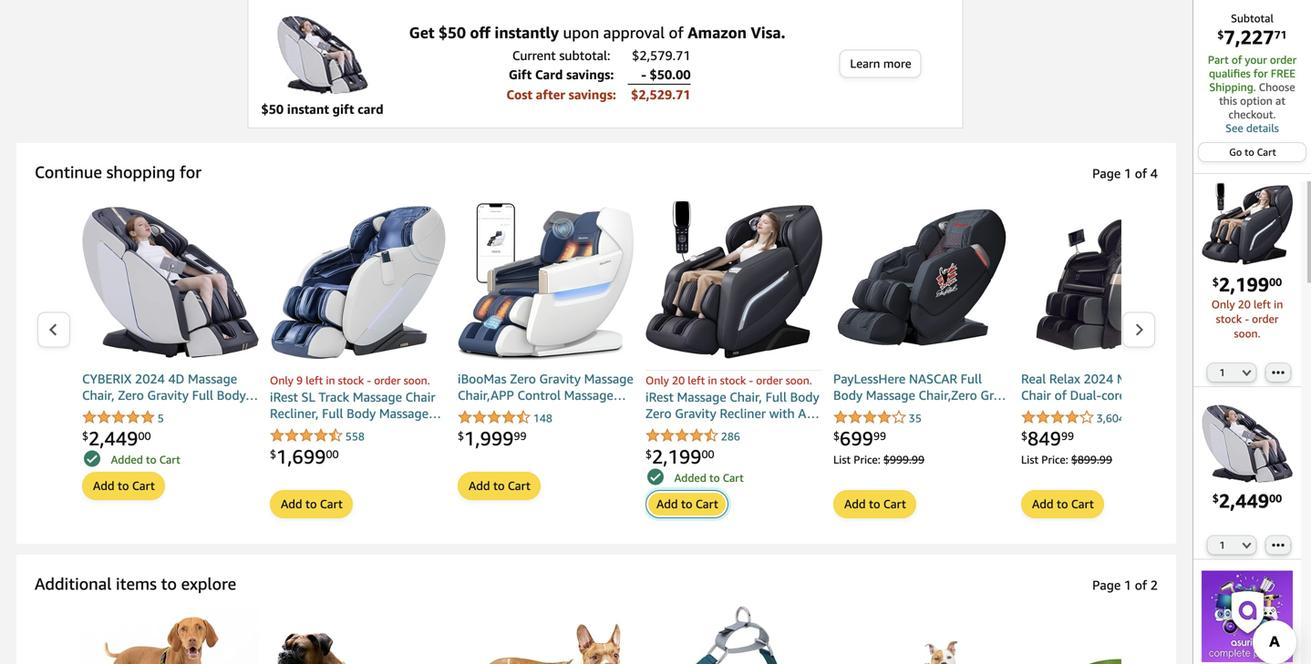 Task type: vqa. For each thing, say whether or not it's contained in the screenshot.
the rightmost Massage…
yes



Task type: locate. For each thing, give the bounding box(es) containing it.
1 page from the top
[[1093, 166, 1121, 181]]

added to cart
[[111, 454, 180, 466], [675, 472, 744, 485]]

4d
[[168, 372, 185, 387]]

1 horizontal spatial stock
[[720, 374, 746, 387]]

irest inside only 20 left in stock - order soon. irest massage chair, full body zero gravity recliner with a…
[[646, 390, 674, 405]]

stock up track
[[338, 374, 364, 387]]

add to cart down the list price: $899.99
[[1032, 497, 1094, 512]]

add for real relax 2024 massage chair of dual-core s track, f…
[[1032, 497, 1054, 512]]

1 horizontal spatial chair,
[[730, 390, 762, 405]]

added for alert icon
[[675, 472, 707, 485]]

99 down 35 link
[[874, 430, 887, 443]]

1 price: from the left
[[854, 454, 881, 466]]

soon. up a…
[[786, 374, 812, 387]]

1 list from the top
[[71, 194, 1312, 526]]

page for additional items to explore
[[1093, 578, 1121, 593]]

0 horizontal spatial $ 2,449 00
[[82, 427, 151, 450]]

0 vertical spatial 2,199
[[1219, 273, 1270, 296]]

1 horizontal spatial soon.
[[786, 374, 812, 387]]

for
[[1254, 67, 1268, 80], [180, 162, 201, 182]]

add to cart down $ 1,699 00
[[281, 497, 343, 512]]

gravity
[[539, 372, 581, 387], [147, 388, 189, 403], [675, 407, 717, 422]]

$ down recliner,
[[270, 448, 276, 461]]

full up with
[[766, 390, 787, 405]]

subtotal
[[1231, 12, 1274, 25]]

- up dropdown image
[[1245, 313, 1250, 325]]

$ 2,449 00
[[82, 427, 151, 450], [1213, 490, 1282, 513]]

explore
[[181, 575, 236, 594]]

cart down $ 1,999 99
[[508, 479, 531, 493]]

stock inside only 20 left in stock - order soon.
[[1216, 313, 1242, 325]]

$ down the 148 'link'
[[458, 430, 464, 443]]

0 horizontal spatial added
[[111, 454, 143, 466]]

1 horizontal spatial body
[[790, 390, 820, 405]]

1 vertical spatial 2,449
[[1219, 490, 1270, 513]]

body inside paylesshere nascar full body massage chair,zero gr…
[[834, 388, 863, 403]]

of up qualifies
[[1232, 53, 1243, 66]]

soon. up dropdown image
[[1234, 327, 1261, 340]]

2 horizontal spatial body
[[834, 388, 863, 403]]

only inside the only 9 left in stock - order soon. irest sl track massage chair recliner, full body massage…
[[270, 374, 294, 387]]

stock inside the only 9 left in stock - order soon. irest sl track massage chair recliner, full body massage…
[[338, 374, 364, 387]]

add to cart down "list price: $999.99"
[[845, 497, 906, 512]]

1 99 from the left
[[514, 430, 527, 443]]

irest inside the only 9 left in stock - order soon. irest sl track massage chair recliner, full body massage…
[[270, 390, 298, 405]]

0 vertical spatial gravity
[[539, 372, 581, 387]]

order inside only 20 left in stock - order soon.
[[1252, 313, 1279, 325]]

real relax 2024 massage chair of dual-core s track, full body massage recliner of zero gravity with app control, black and gr image
[[1022, 194, 1198, 371]]

0 horizontal spatial gravity
[[147, 388, 189, 403]]

$ inside $ 849 99
[[1022, 430, 1028, 443]]

additional
[[35, 575, 112, 594]]

- for only 20 left in stock - order soon. irest massage chair, full body zero gravity recliner with a…
[[749, 374, 753, 387]]

2 horizontal spatial gravity
[[675, 407, 717, 422]]

next image
[[1135, 323, 1145, 337]]

1 horizontal spatial zero
[[510, 372, 536, 387]]

cyberix 2024 4d massage chair, zero gravity full body… link
[[82, 371, 259, 407]]

zero
[[510, 372, 536, 387], [118, 388, 144, 403], [646, 407, 672, 422]]

massage inside cyberix 2024 4d massage chair, zero gravity full body…
[[188, 372, 237, 387]]

$ 849 99
[[1022, 427, 1074, 450]]

2 irest from the left
[[646, 390, 674, 405]]

chair, inside cyberix 2024 4d massage chair, zero gravity full body…
[[82, 388, 115, 403]]

0 vertical spatial massage…
[[564, 388, 626, 403]]

20 inside only 20 left in stock - order soon. irest massage chair, full body zero gravity recliner with a…
[[672, 374, 685, 387]]

add to cart submit down alert icon
[[647, 492, 728, 518]]

add to cart submit down $ 1,699 00
[[271, 492, 352, 518]]

0 horizontal spatial left
[[306, 374, 323, 387]]

soon. inside only 20 left in stock - order soon. irest massage chair, full body zero gravity recliner with a…
[[786, 374, 812, 387]]

price:
[[854, 454, 881, 466], [1042, 454, 1069, 466]]

2024 inside cyberix 2024 4d massage chair, zero gravity full body…
[[135, 372, 165, 387]]

0 horizontal spatial added to cart
[[111, 454, 180, 466]]

add down "list price: $999.99"
[[845, 497, 866, 512]]

added to cart down "5" at the left bottom
[[111, 454, 180, 466]]

$ inside $ 1,699 00
[[270, 448, 276, 461]]

1 horizontal spatial list
[[1022, 454, 1039, 466]]

$899.99
[[1072, 454, 1113, 466]]

add down alert icon
[[657, 497, 678, 512]]

irest for 2,199
[[646, 390, 674, 405]]

20 up 286 link
[[672, 374, 685, 387]]

page 1 of 4
[[1093, 166, 1158, 181]]

3,604
[[1097, 412, 1125, 425]]

left inside the only 9 left in stock - order soon. irest sl track massage chair recliner, full body massage…
[[306, 374, 323, 387]]

$ 2,199 00 down 286 link
[[646, 445, 715, 468]]

- inside only 20 left in stock - order soon.
[[1245, 313, 1250, 325]]

of
[[669, 23, 684, 42], [1232, 53, 1243, 66], [1135, 166, 1147, 181], [1055, 388, 1067, 403], [1135, 578, 1147, 593]]

1 horizontal spatial added to cart
[[675, 472, 744, 485]]

only 20 left in stock - order soon. irest massage chair, full body zero gravity recliner with a…
[[646, 374, 820, 422]]

add down alert image
[[93, 479, 115, 493]]

0 vertical spatial $50
[[439, 23, 466, 42]]

part of your order qualifies for free shipping.
[[1208, 53, 1297, 93]]

2,449 up dropdown icon
[[1219, 490, 1270, 513]]

0 vertical spatial $ 2,199 00
[[1213, 273, 1282, 296]]

irest massage chair, full body zero gravity recliner with a… link
[[646, 389, 823, 425]]

get
[[409, 23, 435, 42]]

2 price: from the left
[[1042, 454, 1069, 466]]

body…
[[217, 388, 258, 403]]

soon.
[[1234, 327, 1261, 340], [404, 374, 430, 387], [786, 374, 812, 387]]

cyberix 2024 4d massage chair, zero gravity full body airbag massage,heating function,thai stretching recliner with longer sl track,electric calfrest extension,ai voice control mt398 (white) image
[[1202, 398, 1293, 490]]

current subtotal:
[[512, 48, 611, 63]]

full inside the only 9 left in stock - order soon. irest sl track massage chair recliner, full body massage…
[[322, 407, 343, 422]]

1 horizontal spatial price:
[[1042, 454, 1069, 466]]

body inside only 20 left in stock - order soon. irest massage chair, full body zero gravity recliner with a…
[[790, 390, 820, 405]]

cart down 286
[[723, 472, 744, 485]]

1 vertical spatial 2,199
[[652, 445, 702, 468]]

$ up the list price: $899.99
[[1022, 430, 1028, 443]]

irest up 286 link
[[646, 390, 674, 405]]

petsafe easy walk no-pull dog harness - the ultimate harness to help stop pulling - take control & teach better leash manners image
[[82, 607, 259, 665]]

chair inside the only 9 left in stock - order soon. irest sl track massage chair recliner, full body massage…
[[406, 390, 436, 405]]

visa.
[[751, 23, 786, 42]]

2,199 up only 20 left in stock - order soon.
[[1219, 273, 1270, 296]]

soon. inside only 20 left in stock - order soon.
[[1234, 327, 1261, 340]]

2 horizontal spatial only
[[1212, 298, 1236, 311]]

off
[[470, 23, 491, 42]]

body inside the only 9 left in stock - order soon. irest sl track massage chair recliner, full body massage…
[[347, 407, 376, 422]]

chair,app
[[458, 388, 514, 403]]

soon. for 1,699
[[404, 374, 430, 387]]

added right alert image
[[111, 454, 143, 466]]

0 horizontal spatial 2,199
[[652, 445, 702, 468]]

2,199 down 286 link
[[652, 445, 702, 468]]

4
[[1151, 166, 1158, 181]]

0 vertical spatial zero
[[510, 372, 536, 387]]

1 horizontal spatial gravity
[[539, 372, 581, 387]]

1 horizontal spatial only
[[646, 374, 669, 387]]

chair, up recliner
[[730, 390, 762, 405]]

add to cart for paylesshere nascar full body massage chair,zero gr…
[[845, 497, 906, 512]]

0 horizontal spatial massage…
[[379, 407, 441, 422]]

1 vertical spatial $ 2,199 00
[[646, 445, 715, 468]]

0 horizontal spatial 2024
[[135, 372, 165, 387]]

- inside only 20 left in stock - order soon. irest massage chair, full body zero gravity recliner with a…
[[749, 374, 753, 387]]

2 page from the top
[[1093, 578, 1121, 593]]

real relax 2024 massage chair of dual-core s track, f…
[[1022, 372, 1196, 403]]

99 inside $ 1,999 99
[[514, 430, 527, 443]]

2 vertical spatial zero
[[646, 407, 672, 422]]

0 horizontal spatial stock
[[338, 374, 364, 387]]

left right 9
[[306, 374, 323, 387]]

99 inside $ 849 99
[[1062, 430, 1074, 443]]

1 vertical spatial $ 2,449 00
[[1213, 490, 1282, 513]]

amazon
[[688, 23, 747, 42]]

- inside the only 9 left in stock - order soon. irest sl track massage chair recliner, full body massage…
[[367, 374, 371, 387]]

cart
[[1257, 146, 1277, 158], [159, 454, 180, 466], [723, 472, 744, 485], [132, 479, 155, 493], [508, 479, 531, 493], [320, 497, 343, 512], [696, 497, 719, 512], [884, 497, 906, 512], [1072, 497, 1094, 512]]

savings: down gift card savings: at the top of page
[[569, 87, 616, 102]]

chair
[[1022, 388, 1052, 403], [406, 390, 436, 405]]

cart down 5 'link'
[[132, 479, 155, 493]]

subtotal:
[[559, 48, 611, 63]]

add to cart down $ 1,999 99
[[469, 479, 531, 493]]

2,449 down 5 'link'
[[89, 427, 138, 450]]

00 down 558 link
[[326, 448, 339, 461]]

1 horizontal spatial chair
[[1022, 388, 1052, 403]]

2,449
[[89, 427, 138, 450], [1219, 490, 1270, 513]]

0 horizontal spatial zero
[[118, 388, 144, 403]]

$ up part
[[1218, 28, 1224, 41]]

zero inside only 20 left in stock - order soon. irest massage chair, full body zero gravity recliner with a…
[[646, 407, 672, 422]]

gravity inside iboomas zero gravity massage chair,app control massage…
[[539, 372, 581, 387]]

for down your
[[1254, 67, 1268, 80]]

left inside only 20 left in stock - order soon. irest massage chair, full body zero gravity recliner with a…
[[688, 374, 705, 387]]

1 horizontal spatial 2,449
[[1219, 490, 1270, 513]]

1 vertical spatial zero
[[118, 388, 144, 403]]

body
[[834, 388, 863, 403], [790, 390, 820, 405], [347, 407, 376, 422]]

add to cart submit for cyberix 2024 4d massage chair, zero gravity full body…
[[83, 473, 164, 500]]

1 horizontal spatial massage…
[[564, 388, 626, 403]]

0 horizontal spatial price:
[[854, 454, 881, 466]]

additional items to explore
[[35, 575, 236, 594]]

massage inside real relax 2024 massage chair of dual-core s track, f…
[[1117, 372, 1167, 387]]

0 vertical spatial 20
[[1238, 298, 1251, 311]]

zero up 5 'link'
[[118, 388, 144, 403]]

1 horizontal spatial for
[[1254, 67, 1268, 80]]

1 vertical spatial for
[[180, 162, 201, 182]]

1 vertical spatial page
[[1093, 578, 1121, 593]]

dropdown image
[[1243, 542, 1252, 550]]

$ 1,699 00
[[270, 445, 339, 468]]

stock
[[1216, 313, 1242, 325], [338, 374, 364, 387], [720, 374, 746, 387]]

only down irest massage chair, full body zero gravity recliner with ai voice control, sl track, bluetooth, yoga stretching, foot rollers, airbags, heating (black) image
[[1212, 298, 1236, 311]]

only for 1,699
[[270, 374, 294, 387]]

card
[[358, 102, 384, 117]]

massage
[[188, 372, 237, 387], [584, 372, 634, 387], [1117, 372, 1167, 387], [866, 388, 916, 403], [353, 390, 402, 405], [677, 390, 727, 405]]

7,227
[[1224, 26, 1275, 48]]

added to cart for alert icon
[[675, 472, 744, 485]]

20 up dropdown image
[[1238, 298, 1251, 311]]

1 horizontal spatial in
[[708, 374, 717, 387]]

2 vertical spatial gravity
[[675, 407, 717, 422]]

soon. up irest sl track massage chair recliner, full body massage… link
[[404, 374, 430, 387]]

1 irest from the left
[[270, 390, 298, 405]]

body up "558"
[[347, 407, 376, 422]]

Add to Cart submit
[[83, 473, 164, 500], [459, 473, 540, 500], [271, 492, 352, 518], [647, 492, 728, 518], [835, 492, 916, 518], [1022, 492, 1103, 518]]

0 horizontal spatial 2,449
[[89, 427, 138, 450]]

order for only 20 left in stock - order soon. irest massage chair, full body zero gravity recliner with a…
[[756, 374, 783, 387]]

add to cart submit for paylesshere nascar full body massage chair,zero gr…
[[835, 492, 916, 518]]

petsafe nylon dog leash - strong, durable, traditional style leash with easy to use bolt snap - 1 in. x 6 ft., apple green image
[[1022, 607, 1198, 665]]

of inside "part of your order qualifies for free shipping."
[[1232, 53, 1243, 66]]

0 horizontal spatial $50
[[261, 102, 284, 117]]

of left 2
[[1135, 578, 1147, 593]]

instantly
[[495, 23, 559, 42]]

0 horizontal spatial $ 2,199 00
[[646, 445, 715, 468]]

subtotal $ 7,227 71
[[1218, 12, 1288, 48]]

paylesshere nascar full body massage chair,zero gravity electric shiatsu massage chair recliner with heat therapy foot roller image
[[834, 194, 1011, 371]]

add for cyberix 2024 4d massage chair, zero gravity full body…
[[93, 479, 115, 493]]

2 2024 from the left
[[1084, 372, 1114, 387]]

in up track
[[326, 374, 335, 387]]

list down 699
[[834, 454, 851, 466]]

for right shopping
[[180, 162, 201, 182]]

0 horizontal spatial for
[[180, 162, 201, 182]]

go to cart link
[[1200, 143, 1306, 161]]

chair,zero
[[919, 388, 977, 403]]

full
[[961, 372, 982, 387], [192, 388, 213, 403], [766, 390, 787, 405], [322, 407, 343, 422]]

1 list from the left
[[834, 454, 851, 466]]

shawnco dream walk no-pull dog harness- adjustable, comfortable, easy to use pet halter to help stop pulling for small, mediu image
[[270, 607, 447, 665]]

99 inside $ 699 99
[[874, 430, 887, 443]]

1 horizontal spatial added
[[675, 472, 707, 485]]

body up a…
[[790, 390, 820, 405]]

0 horizontal spatial only
[[270, 374, 294, 387]]

2 horizontal spatial 99
[[1062, 430, 1074, 443]]

2 99 from the left
[[874, 430, 887, 443]]

0 vertical spatial for
[[1254, 67, 1268, 80]]

1 vertical spatial 20
[[672, 374, 685, 387]]

1 vertical spatial list
[[71, 607, 1198, 665]]

0 vertical spatial page
[[1093, 166, 1121, 181]]

savings:
[[566, 67, 614, 82], [569, 87, 616, 102]]

in up the irest massage chair, full body zero gravity recliner with a… link
[[708, 374, 717, 387]]

added right alert icon
[[675, 472, 707, 485]]

card
[[535, 67, 563, 82]]

2 list from the left
[[1022, 454, 1039, 466]]

list
[[71, 194, 1312, 526], [71, 607, 1198, 665]]

1 horizontal spatial 2,199
[[1219, 273, 1270, 296]]

1
[[1124, 166, 1132, 181], [1220, 367, 1226, 379], [1220, 540, 1226, 552], [1124, 578, 1132, 593]]

add to cart for iboomas zero gravity massage chair,app control massage…
[[469, 479, 531, 493]]

- up the irest massage chair, full body zero gravity recliner with a… link
[[749, 374, 753, 387]]

gravity inside only 20 left in stock - order soon. irest massage chair, full body zero gravity recliner with a…
[[675, 407, 717, 422]]

35 link
[[834, 410, 922, 427]]

1 2024 from the left
[[135, 372, 165, 387]]

price: down $ 699 99
[[854, 454, 881, 466]]

chair,
[[82, 388, 115, 403], [730, 390, 762, 405]]

cart down $899.99
[[1072, 497, 1094, 512]]

0 vertical spatial added to cart
[[111, 454, 180, 466]]

1 horizontal spatial 20
[[1238, 298, 1251, 311]]

0 horizontal spatial 99
[[514, 430, 527, 443]]

- for only 20 left in stock - order soon.
[[1245, 313, 1250, 325]]

irest sl track massage chair recliner, full body massage chair with zero gravity, bluetooth speaker, airbags, heating, and fo image
[[270, 194, 447, 371]]

your
[[1245, 53, 1268, 66]]

0 vertical spatial 2,449
[[89, 427, 138, 450]]

asurion complete protect: one plan covers all eligible past and future purchases on amazon image
[[1202, 571, 1293, 663]]

full inside paylesshere nascar full body massage chair,zero gr…
[[961, 372, 982, 387]]

body down paylesshere
[[834, 388, 863, 403]]

0 horizontal spatial soon.
[[404, 374, 430, 387]]

in down irest massage chair, full body zero gravity recliner with ai voice control, sl track, bluetooth, yoga stretching, foot rollers, airbags, heating (black) image
[[1274, 298, 1284, 311]]

$ up alert icon
[[646, 448, 652, 461]]

previous image
[[48, 323, 58, 337]]

0 horizontal spatial chair
[[406, 390, 436, 405]]

massage inside only 20 left in stock - order soon. irest massage chair, full body zero gravity recliner with a…
[[677, 390, 727, 405]]

add
[[93, 479, 115, 493], [469, 479, 490, 493], [281, 497, 302, 512], [657, 497, 678, 512], [845, 497, 866, 512], [1032, 497, 1054, 512]]

full up gr…
[[961, 372, 982, 387]]

add for iboomas zero gravity massage chair,app control massage…
[[469, 479, 490, 493]]

1 horizontal spatial $50
[[439, 23, 466, 42]]

$ down cyberix 2024 4d massage chair, zero gravity full body airbag massage,heating function,thai stretching recliner with longer sl track,electric calfrest extension,ai voice control mt398 (white) image
[[1213, 493, 1219, 505]]

gravity inside cyberix 2024 4d massage chair, zero gravity full body…
[[147, 388, 189, 403]]

0 vertical spatial added
[[111, 454, 143, 466]]

gift card savings:
[[509, 67, 614, 82]]

massage… inside the only 9 left in stock - order soon. irest sl track massage chair recliner, full body massage…
[[379, 407, 441, 422]]

list
[[834, 454, 851, 466], [1022, 454, 1039, 466]]

0 horizontal spatial body
[[347, 407, 376, 422]]

of up the $2,579.71
[[669, 23, 684, 42]]

0 horizontal spatial 20
[[672, 374, 685, 387]]

1 vertical spatial gravity
[[147, 388, 189, 403]]

2 hounds design freedom no pull dog harness | comfortable control for easy walking | adjustable dog harness | small, medium & image
[[646, 607, 823, 665]]

full down track
[[322, 407, 343, 422]]

99 down the 3,604 link
[[1062, 430, 1074, 443]]

cart down the $999.99
[[884, 497, 906, 512]]

1 horizontal spatial 2024
[[1084, 372, 1114, 387]]

chair down real
[[1022, 388, 1052, 403]]

petsafe 3 in 1 no-pull dog harness - walk, train or travel - helps prevent pets from pulling on walks - seatbelt loop doubles image
[[834, 607, 1011, 665]]

$ up alert image
[[82, 430, 89, 443]]

savings: down subtotal:
[[566, 67, 614, 82]]

add to cart submit down "list price: $999.99"
[[835, 492, 916, 518]]

$ 2,449 00 up dropdown icon
[[1213, 490, 1282, 513]]

stock inside only 20 left in stock - order soon. irest massage chair, full body zero gravity recliner with a…
[[720, 374, 746, 387]]

1 vertical spatial savings:
[[569, 87, 616, 102]]

35
[[909, 412, 922, 425]]

chair, down cyberix
[[82, 388, 115, 403]]

part
[[1208, 53, 1229, 66]]

cart for paylesshere nascar full body massage chair,zero gr…'s the add to cart submit
[[884, 497, 906, 512]]

irest
[[270, 390, 298, 405], [646, 390, 674, 405]]

0 vertical spatial list
[[71, 194, 1312, 526]]

added to cart down 286 link
[[675, 472, 744, 485]]

add to cart submit down the list price: $899.99
[[1022, 492, 1103, 518]]

1 horizontal spatial irest
[[646, 390, 674, 405]]

0 horizontal spatial irest
[[270, 390, 298, 405]]

3,604 link
[[1022, 410, 1125, 427]]

left down irest massage chair, full body zero gravity recliner with ai voice control, sl track, bluetooth, yoga stretching, foot rollers, airbags, heating (black) image
[[1254, 298, 1271, 311]]

00 up only 20 left in stock - order soon.
[[1270, 276, 1282, 288]]

$ 2,199 00 up only 20 left in stock - order soon.
[[1213, 273, 1282, 296]]

soon. for 2,199
[[786, 374, 812, 387]]

1 vertical spatial added to cart
[[675, 472, 744, 485]]

0 horizontal spatial list
[[834, 454, 851, 466]]

cart for the add to cart submit under $ 1,699 00
[[320, 497, 343, 512]]

only left 9
[[270, 374, 294, 387]]

3 99 from the left
[[1062, 430, 1074, 443]]

stock up the irest massage chair, full body zero gravity recliner with a… link
[[720, 374, 746, 387]]

1 horizontal spatial 99
[[874, 430, 887, 443]]

zero inside cyberix 2024 4d massage chair, zero gravity full body…
[[118, 388, 144, 403]]

1 vertical spatial massage…
[[379, 407, 441, 422]]

99 down the 148 'link'
[[514, 430, 527, 443]]

added for alert image
[[111, 454, 143, 466]]

dropdown image
[[1243, 369, 1252, 376]]

0 horizontal spatial chair,
[[82, 388, 115, 403]]

soon. inside the only 9 left in stock - order soon. irest sl track massage chair recliner, full body massage…
[[404, 374, 430, 387]]

of down relax
[[1055, 388, 1067, 403]]

2 horizontal spatial stock
[[1216, 313, 1242, 325]]

see details link
[[1203, 121, 1302, 135]]

only up 286 link
[[646, 374, 669, 387]]

stock right next icon
[[1216, 313, 1242, 325]]

20
[[1238, 298, 1251, 311], [672, 374, 685, 387]]

add to cart
[[93, 479, 155, 493], [469, 479, 531, 493], [281, 497, 343, 512], [657, 497, 719, 512], [845, 497, 906, 512], [1032, 497, 1094, 512]]

full left body…
[[192, 388, 213, 403]]

irest up recliner,
[[270, 390, 298, 405]]

0 vertical spatial savings:
[[566, 67, 614, 82]]

558 link
[[270, 429, 365, 445]]

1 vertical spatial added
[[675, 472, 707, 485]]

in inside the only 9 left in stock - order soon. irest sl track massage chair recliner, full body massage…
[[326, 374, 335, 387]]

cart for the add to cart submit corresponding to iboomas zero gravity massage chair,app control massage…
[[508, 479, 531, 493]]

20 inside only 20 left in stock - order soon.
[[1238, 298, 1251, 311]]

at
[[1276, 94, 1286, 107]]

only inside only 20 left in stock - order soon. irest massage chair, full body zero gravity recliner with a…
[[646, 374, 669, 387]]

$ down 35 link
[[834, 430, 840, 443]]

1 horizontal spatial left
[[688, 374, 705, 387]]

order inside the only 9 left in stock - order soon. irest sl track massage chair recliner, full body massage…
[[374, 374, 401, 387]]

2 horizontal spatial in
[[1274, 298, 1284, 311]]

2024 left 4d
[[135, 372, 165, 387]]

2024 up dual-
[[1084, 372, 1114, 387]]

add down 1,999
[[469, 479, 490, 493]]

$2,579.71
[[632, 48, 691, 63]]

gravity up 286 link
[[675, 407, 717, 422]]

zero up 286 link
[[646, 407, 672, 422]]

add to cart submit for iboomas zero gravity massage chair,app control massage…
[[459, 473, 540, 500]]

gravity up control
[[539, 372, 581, 387]]

2 horizontal spatial soon.
[[1234, 327, 1261, 340]]

order inside only 20 left in stock - order soon. irest massage chair, full body zero gravity recliner with a…
[[756, 374, 783, 387]]

in inside only 20 left in stock - order soon. irest massage chair, full body zero gravity recliner with a…
[[708, 374, 717, 387]]

items
[[116, 575, 157, 594]]

chair inside real relax 2024 massage chair of dual-core s track, f…
[[1022, 388, 1052, 403]]

add to cart submit for real relax 2024 massage chair of dual-core s track, f…
[[1022, 492, 1103, 518]]

2 horizontal spatial zero
[[646, 407, 672, 422]]

0 horizontal spatial in
[[326, 374, 335, 387]]

track
[[319, 390, 349, 405]]

99 for 849
[[1062, 430, 1074, 443]]

$ up only 20 left in stock - order soon.
[[1213, 276, 1219, 288]]

page left 4
[[1093, 166, 1121, 181]]

left
[[1254, 298, 1271, 311], [306, 374, 323, 387], [688, 374, 705, 387]]

699
[[840, 427, 874, 450]]

2 horizontal spatial left
[[1254, 298, 1271, 311]]

left up the irest massage chair, full body zero gravity recliner with a… link
[[688, 374, 705, 387]]

page
[[1093, 166, 1121, 181], [1093, 578, 1121, 593]]



Task type: describe. For each thing, give the bounding box(es) containing it.
$ 699 99
[[834, 427, 887, 450]]

paylesshere nascar full body massage chair,zero gr… link
[[834, 371, 1011, 407]]

approval
[[603, 23, 665, 42]]

continue shopping for
[[35, 162, 201, 182]]

checkout.
[[1229, 108, 1276, 121]]

full inside only 20 left in stock - order soon. irest massage chair, full body zero gravity recliner with a…
[[766, 390, 787, 405]]

20 for only 20 left in stock - order soon. irest massage chair, full body zero gravity recliner with a…
[[672, 374, 685, 387]]

added to cart for alert image
[[111, 454, 180, 466]]

71
[[1275, 28, 1288, 41]]

1 left dropdown icon
[[1220, 540, 1226, 552]]

1 left 4
[[1124, 166, 1132, 181]]

alert image
[[84, 451, 100, 467]]

iboomas zero gravity massage chair,app control massage… link
[[458, 371, 635, 407]]

$999.99
[[884, 454, 925, 466]]

track,
[[1140, 388, 1174, 403]]

$50.00
[[650, 67, 691, 82]]

massage inside paylesshere nascar full body massage chair,zero gr…
[[866, 388, 916, 403]]

a…
[[798, 407, 820, 422]]

cost
[[507, 87, 533, 102]]

zero inside iboomas zero gravity massage chair,app control massage…
[[510, 372, 536, 387]]

cart down "5" at the left bottom
[[159, 454, 180, 466]]

paylesshere nascar full body massage chair,zero gr…
[[834, 372, 1007, 403]]

after
[[536, 87, 565, 102]]

control
[[518, 388, 561, 403]]

add to cart down alert icon
[[657, 497, 719, 512]]

irest sl track massage chair recliner, full body massage… link
[[270, 389, 447, 425]]

full inside cyberix 2024 4d massage chair, zero gravity full body…
[[192, 388, 213, 403]]

in inside only 20 left in stock - order soon.
[[1274, 298, 1284, 311]]

price: for 849
[[1042, 454, 1069, 466]]

2,199 inside list
[[652, 445, 702, 468]]

massage… inside iboomas zero gravity massage chair,app control massage…
[[564, 388, 626, 403]]

stock for 2,199
[[720, 374, 746, 387]]

alert image
[[648, 469, 664, 486]]

5 link
[[82, 410, 164, 427]]

massage inside the only 9 left in stock - order soon. irest sl track massage chair recliner, full body massage…
[[353, 390, 402, 405]]

of inside real relax 2024 massage chair of dual-core s track, f…
[[1055, 388, 1067, 403]]

add for paylesshere nascar full body massage chair,zero gr…
[[845, 497, 866, 512]]

cyberix 2024 4d massage chair, zero gravity full body…
[[82, 372, 258, 403]]

irest massage chair, full body zero gravity recliner with ai voice control, sl track, bluetooth, yoga stretching, foot roller image
[[646, 194, 823, 371]]

nascar
[[909, 372, 958, 387]]

cart down details
[[1257, 146, 1277, 158]]

left for 2,199
[[688, 374, 705, 387]]

instant
[[287, 102, 329, 117]]

1 horizontal spatial $ 2,449 00
[[1213, 490, 1282, 513]]

dual-
[[1070, 388, 1102, 403]]

item in your cart image
[[277, 9, 368, 100]]

1,699
[[276, 445, 326, 468]]

price: for 699
[[854, 454, 881, 466]]

irest for 1,699
[[270, 390, 298, 405]]

00 inside $ 1,699 00
[[326, 448, 339, 461]]

9
[[296, 374, 303, 387]]

iboomas zero gravity massage chair,app control massage chair full body with back and calf heating,electric leg extension,sl t image
[[458, 194, 635, 371]]

list price: $999.99
[[834, 454, 925, 466]]

recliner
[[720, 407, 766, 422]]

1 vertical spatial $50
[[261, 102, 284, 117]]

in for 2,199
[[708, 374, 717, 387]]

left for 1,699
[[306, 374, 323, 387]]

savings: for cost after savings:
[[569, 87, 616, 102]]

shipping.
[[1210, 81, 1256, 93]]

f…
[[1178, 388, 1196, 403]]

gift
[[333, 102, 354, 117]]

add to cart for cyberix 2024 4d massage chair, zero gravity full body…
[[93, 479, 155, 493]]

left inside only 20 left in stock - order soon.
[[1254, 298, 1271, 311]]

- $50.00
[[641, 67, 691, 82]]

2 list from the top
[[71, 607, 1198, 665]]

irest massage chair, full body zero gravity recliner with ai voice control, sl track, bluetooth, yoga stretching, foot rollers, airbags, heating (black) image
[[1202, 182, 1293, 273]]

$ inside subtotal $ 7,227 71
[[1218, 28, 1224, 41]]

$ inside $ 699 99
[[834, 430, 840, 443]]

shopping
[[106, 162, 175, 182]]

- down the $2,579.71
[[641, 67, 647, 82]]

savings: for gift card savings:
[[566, 67, 614, 82]]

order for only 9 left in stock - order soon. irest sl track massage chair recliner, full body massage…
[[374, 374, 401, 387]]

page for continue shopping for
[[1093, 166, 1121, 181]]

list price: $899.99
[[1022, 454, 1113, 466]]

in for 1,699
[[326, 374, 335, 387]]

cart for cyberix 2024 4d massage chair, zero gravity full body… the add to cart submit
[[132, 479, 155, 493]]

massage inside iboomas zero gravity massage chair,app control massage…
[[584, 372, 634, 387]]

1 left 2
[[1124, 578, 1132, 593]]

upon
[[563, 23, 599, 42]]

$2,529.71
[[631, 87, 691, 102]]

only 20 left in stock - order soon.
[[1212, 298, 1284, 340]]

only for 2,199
[[646, 374, 669, 387]]

choose this option at checkout. see details
[[1220, 81, 1296, 135]]

- for only 9 left in stock - order soon. irest sl track massage chair recliner, full body massage…
[[367, 374, 371, 387]]

286
[[721, 430, 741, 443]]

00 down 286 link
[[702, 448, 715, 461]]

core
[[1102, 388, 1126, 403]]

849
[[1028, 427, 1062, 450]]

0 vertical spatial $ 2,449 00
[[82, 427, 151, 450]]

iboomas
[[458, 372, 507, 387]]

cart for the add to cart submit for real relax 2024 massage chair of dual-core s track, f…
[[1072, 497, 1094, 512]]

$50 instant gift card
[[261, 102, 384, 117]]

recliner,
[[270, 407, 319, 422]]

chair, inside only 20 left in stock - order soon. irest massage chair, full body zero gravity recliner with a…
[[730, 390, 762, 405]]

add down 1,699
[[281, 497, 302, 512]]

99 for 699
[[874, 430, 887, 443]]

99 for 1,999
[[514, 430, 527, 443]]

148
[[533, 412, 553, 425]]

558
[[345, 430, 365, 443]]

1 left dropdown image
[[1220, 367, 1226, 379]]

order inside "part of your order qualifies for free shipping."
[[1270, 53, 1297, 66]]

real
[[1022, 372, 1046, 387]]

petsafe® deluxe easy walk® dog harness, no pull harness, stop pulling, great for walking and training, comfortable padding, f image
[[458, 607, 635, 665]]

go to cart
[[1230, 146, 1277, 158]]

stock for 1,699
[[338, 374, 364, 387]]

cart for the add to cart submit below alert icon
[[696, 497, 719, 512]]

20 for only 20 left in stock - order soon.
[[1238, 298, 1251, 311]]

286 link
[[646, 429, 741, 445]]

iboomas zero gravity massage chair,app control massage…
[[458, 372, 634, 403]]

page 1 of 2
[[1093, 578, 1158, 593]]

00 down 5 'link'
[[138, 430, 151, 443]]

list for 699
[[834, 454, 851, 466]]

$ inside $ 1,999 99
[[458, 430, 464, 443]]

list containing 2,449
[[71, 194, 1312, 526]]

continue
[[35, 162, 102, 182]]

go
[[1230, 146, 1242, 158]]

paylesshere
[[834, 372, 906, 387]]

gr…
[[981, 388, 1007, 403]]

2024 inside real relax 2024 massage chair of dual-core s track, f…
[[1084, 372, 1114, 387]]

for inside "part of your order qualifies for free shipping."
[[1254, 67, 1268, 80]]

$ 1,999 99
[[458, 427, 527, 450]]

more
[[884, 57, 912, 71]]

1 horizontal spatial $ 2,199 00
[[1213, 273, 1282, 296]]

2
[[1151, 578, 1158, 593]]

add to cart for real relax 2024 massage chair of dual-core s track, f…
[[1032, 497, 1094, 512]]

00 down cyberix 2024 4d massage chair, zero gravity full body airbag massage,heating function,thai stretching recliner with longer sl track,electric calfrest extension,ai voice control mt398 (white) image
[[1270, 493, 1282, 505]]

learn more button
[[840, 51, 921, 77]]

free
[[1271, 67, 1296, 80]]

sl
[[301, 390, 315, 405]]

option
[[1241, 94, 1273, 107]]

choose
[[1259, 81, 1296, 93]]

real relax 2024 massage chair of dual-core s track, f… link
[[1022, 371, 1198, 407]]

with
[[770, 407, 795, 422]]

of left 4
[[1135, 166, 1147, 181]]

get $50 off instantly upon approval of amazon visa.
[[409, 23, 786, 42]]

this
[[1220, 94, 1238, 107]]

cyberix 2024 4d massage chair, zero gravity full body airbag massage,heating function,thai stretching recliner with longer sl image
[[82, 194, 259, 371]]

details
[[1247, 122, 1279, 135]]

only 9 left in stock - order soon. irest sl track massage chair recliner, full body massage…
[[270, 374, 441, 422]]

only inside only 20 left in stock - order soon.
[[1212, 298, 1236, 311]]

list for 849
[[1022, 454, 1039, 466]]

learn more
[[850, 57, 912, 71]]

order for only 20 left in stock - order soon.
[[1252, 313, 1279, 325]]

current
[[512, 48, 556, 63]]



